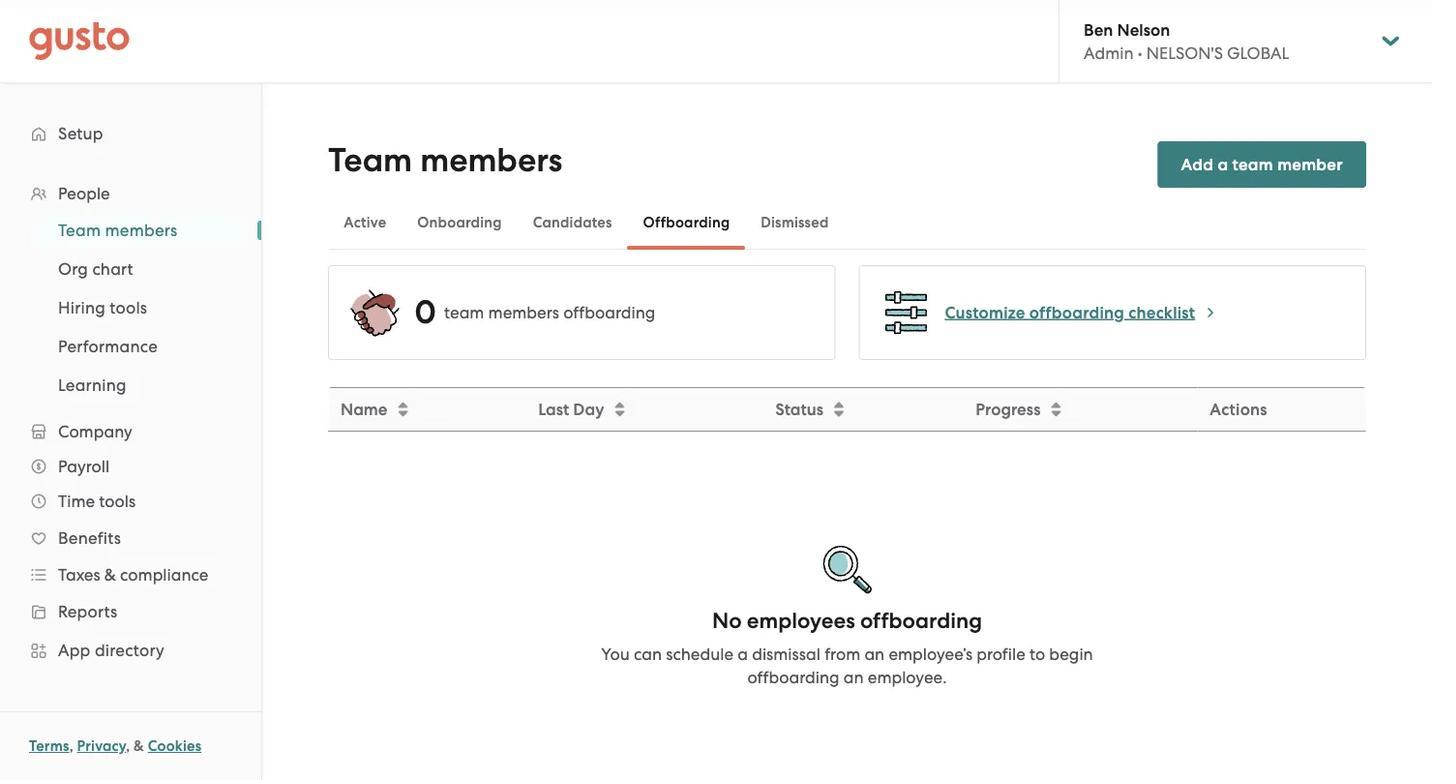 Task type: vqa. For each thing, say whether or not it's contained in the screenshot.
keep
no



Task type: describe. For each thing, give the bounding box(es) containing it.
list containing people
[[0, 176, 261, 780]]

time tools
[[58, 492, 136, 511]]

gusto navigation element
[[0, 83, 261, 780]]

0 vertical spatial team
[[328, 141, 413, 180]]

checklist
[[1129, 303, 1196, 322]]

progress button
[[965, 389, 1198, 430]]

org chart link
[[35, 252, 242, 287]]

taxes & compliance
[[58, 565, 209, 585]]

1 , from the left
[[69, 738, 73, 755]]

actions
[[1211, 399, 1268, 419]]

hiring tools
[[58, 298, 147, 318]]

candidates
[[533, 214, 612, 231]]

people button
[[19, 176, 242, 211]]

active
[[344, 214, 387, 231]]

members inside list
[[105, 221, 178, 240]]

chart
[[92, 259, 133, 279]]

list containing team members
[[0, 211, 261, 405]]

home image
[[29, 22, 130, 61]]

reports link
[[19, 594, 242, 629]]

status button
[[764, 389, 963, 430]]

onboarding button
[[402, 199, 518, 246]]

dismissal
[[752, 644, 821, 664]]

2 , from the left
[[126, 738, 130, 755]]

ben nelson admin • nelson's global
[[1084, 20, 1290, 63]]

a inside you can schedule a dismissal from an employee's profile to begin offboarding an employee.
[[738, 644, 748, 664]]

add a team member
[[1182, 154, 1344, 174]]

employee.
[[868, 668, 947, 687]]

offboarding inside you can schedule a dismissal from an employee's profile to begin offboarding an employee.
[[748, 668, 840, 687]]

team inside button
[[1233, 154, 1274, 174]]

learning link
[[35, 368, 242, 403]]

employee's
[[889, 644, 973, 664]]

last day button
[[527, 389, 762, 430]]

name button
[[329, 389, 525, 430]]

time
[[58, 492, 95, 511]]

1 vertical spatial an
[[844, 668, 864, 687]]

day
[[574, 399, 605, 419]]

team inside list
[[58, 221, 101, 240]]

members inside the 0 team members offboarding
[[489, 303, 560, 322]]

can
[[634, 644, 662, 664]]

candidates button
[[518, 199, 628, 246]]

schedule
[[666, 644, 734, 664]]

hiring tools link
[[35, 290, 242, 325]]

status
[[776, 399, 824, 419]]

cookies button
[[148, 735, 202, 758]]

directory
[[95, 641, 165, 660]]

taxes
[[58, 565, 100, 585]]

global
[[1228, 43, 1290, 63]]

customize offboarding checklist
[[945, 303, 1196, 322]]

0
[[415, 293, 437, 332]]

0 team members offboarding
[[415, 293, 656, 332]]

team members tab list
[[328, 196, 1367, 250]]

nelson
[[1118, 20, 1171, 39]]

no employees offboarding
[[712, 608, 983, 634]]

tools for time tools
[[99, 492, 136, 511]]

progress
[[976, 399, 1041, 419]]

terms
[[29, 738, 69, 755]]

app directory
[[58, 641, 165, 660]]

1 horizontal spatial an
[[865, 644, 885, 664]]

a inside button
[[1218, 154, 1229, 174]]

customize
[[945, 303, 1026, 322]]

benefits link
[[19, 521, 242, 556]]

nelson's
[[1147, 43, 1224, 63]]

name
[[341, 399, 388, 419]]

offboarding button
[[628, 199, 746, 246]]

time tools button
[[19, 484, 242, 519]]



Task type: locate. For each thing, give the bounding box(es) containing it.
you can schedule a dismissal from an employee's profile to begin offboarding an employee.
[[602, 644, 1094, 687]]

0 horizontal spatial team
[[444, 303, 484, 322]]

terms , privacy , & cookies
[[29, 738, 202, 755]]

offboarding inside the 0 team members offboarding
[[564, 303, 656, 322]]

hiring
[[58, 298, 105, 318]]

0 vertical spatial members
[[420, 141, 563, 180]]

tools
[[110, 298, 147, 318], [99, 492, 136, 511]]

profile
[[977, 644, 1026, 664]]

members
[[420, 141, 563, 180], [105, 221, 178, 240], [489, 303, 560, 322]]

to
[[1030, 644, 1046, 664]]

0 horizontal spatial ,
[[69, 738, 73, 755]]

org
[[58, 259, 88, 279]]

0 vertical spatial &
[[104, 565, 116, 585]]

1 horizontal spatial team
[[1233, 154, 1274, 174]]

team members inside list
[[58, 221, 178, 240]]

performance link
[[35, 329, 242, 364]]

1 vertical spatial tools
[[99, 492, 136, 511]]

performance
[[58, 337, 158, 356]]

team members link
[[35, 213, 242, 248]]

1 vertical spatial &
[[134, 738, 144, 755]]

payroll
[[58, 457, 110, 476]]

dismissed
[[761, 214, 829, 231]]

1 horizontal spatial a
[[1218, 154, 1229, 174]]

offboarding
[[643, 214, 730, 231]]

learning
[[58, 376, 127, 395]]

app
[[58, 641, 91, 660]]

&
[[104, 565, 116, 585], [134, 738, 144, 755]]

tools inside time tools dropdown button
[[99, 492, 136, 511]]

a right add
[[1218, 154, 1229, 174]]

0 vertical spatial tools
[[110, 298, 147, 318]]

& left cookies button
[[134, 738, 144, 755]]

a
[[1218, 154, 1229, 174], [738, 644, 748, 664]]

1 vertical spatial team
[[444, 303, 484, 322]]

active button
[[328, 199, 402, 246]]

1 horizontal spatial team
[[328, 141, 413, 180]]

people
[[58, 184, 110, 203]]

an right from
[[865, 644, 885, 664]]

0 vertical spatial a
[[1218, 154, 1229, 174]]

tools up 'performance' link
[[110, 298, 147, 318]]

member
[[1278, 154, 1344, 174]]

app directory link
[[19, 633, 242, 668]]

0 horizontal spatial an
[[844, 668, 864, 687]]

no
[[712, 608, 742, 634]]

last
[[539, 399, 570, 419]]

dismissed button
[[746, 199, 845, 246]]

admin
[[1084, 43, 1134, 63]]

ben
[[1084, 20, 1114, 39]]

an
[[865, 644, 885, 664], [844, 668, 864, 687]]

2 vertical spatial members
[[489, 303, 560, 322]]

1 vertical spatial team members
[[58, 221, 178, 240]]

add a team member button
[[1158, 141, 1367, 188]]

payroll button
[[19, 449, 242, 484]]

team right 0
[[444, 303, 484, 322]]

org chart
[[58, 259, 133, 279]]

last day
[[539, 399, 605, 419]]

1 horizontal spatial &
[[134, 738, 144, 755]]

1 vertical spatial members
[[105, 221, 178, 240]]

team down people
[[58, 221, 101, 240]]

team
[[328, 141, 413, 180], [58, 221, 101, 240]]

company button
[[19, 414, 242, 449]]

from
[[825, 644, 861, 664]]

tools for hiring tools
[[110, 298, 147, 318]]

1 list from the top
[[0, 176, 261, 780]]

& right 'taxes'
[[104, 565, 116, 585]]

settings
[[58, 711, 121, 730]]

offboarding tab panel
[[328, 265, 1367, 780]]

setup
[[58, 124, 103, 143]]

offboarding
[[1030, 303, 1125, 322], [564, 303, 656, 322], [861, 608, 983, 634], [748, 668, 840, 687]]

onboarding
[[418, 214, 502, 231]]

company
[[58, 422, 132, 441]]

0 vertical spatial team
[[1233, 154, 1274, 174]]

team inside the 0 team members offboarding
[[444, 303, 484, 322]]

customize offboarding checklist link
[[945, 301, 1219, 324]]

a down no
[[738, 644, 748, 664]]

employees
[[747, 608, 856, 634]]

reports
[[58, 602, 118, 622]]

& inside dropdown button
[[104, 565, 116, 585]]

1 vertical spatial a
[[738, 644, 748, 664]]

0 horizontal spatial &
[[104, 565, 116, 585]]

privacy
[[77, 738, 126, 755]]

terms link
[[29, 738, 69, 755]]

taxes & compliance button
[[19, 558, 242, 593]]

tools inside hiring tools link
[[110, 298, 147, 318]]

team right add
[[1233, 154, 1274, 174]]

team
[[1233, 154, 1274, 174], [444, 303, 484, 322]]

privacy link
[[77, 738, 126, 755]]

0 horizontal spatial team members
[[58, 221, 178, 240]]

0 horizontal spatial a
[[738, 644, 748, 664]]

list
[[0, 176, 261, 780], [0, 211, 261, 405]]

an down from
[[844, 668, 864, 687]]

tools down payroll dropdown button
[[99, 492, 136, 511]]

0 vertical spatial team members
[[328, 141, 563, 180]]

1 horizontal spatial team members
[[328, 141, 563, 180]]

benefits
[[58, 529, 121, 548]]

compliance
[[120, 565, 209, 585]]

team members down people dropdown button in the left of the page
[[58, 221, 178, 240]]

settings link
[[19, 703, 242, 738]]

0 horizontal spatial team
[[58, 221, 101, 240]]

0 vertical spatial an
[[865, 644, 885, 664]]

•
[[1138, 43, 1143, 63]]

begin
[[1050, 644, 1094, 664]]

1 vertical spatial team
[[58, 221, 101, 240]]

cookies
[[148, 738, 202, 755]]

2 list from the top
[[0, 211, 261, 405]]

1 horizontal spatial ,
[[126, 738, 130, 755]]

setup link
[[19, 116, 242, 151]]

add
[[1182, 154, 1214, 174]]

team members up 'onboarding' at the top left of page
[[328, 141, 563, 180]]

you
[[602, 644, 630, 664]]

team up active 'button'
[[328, 141, 413, 180]]



